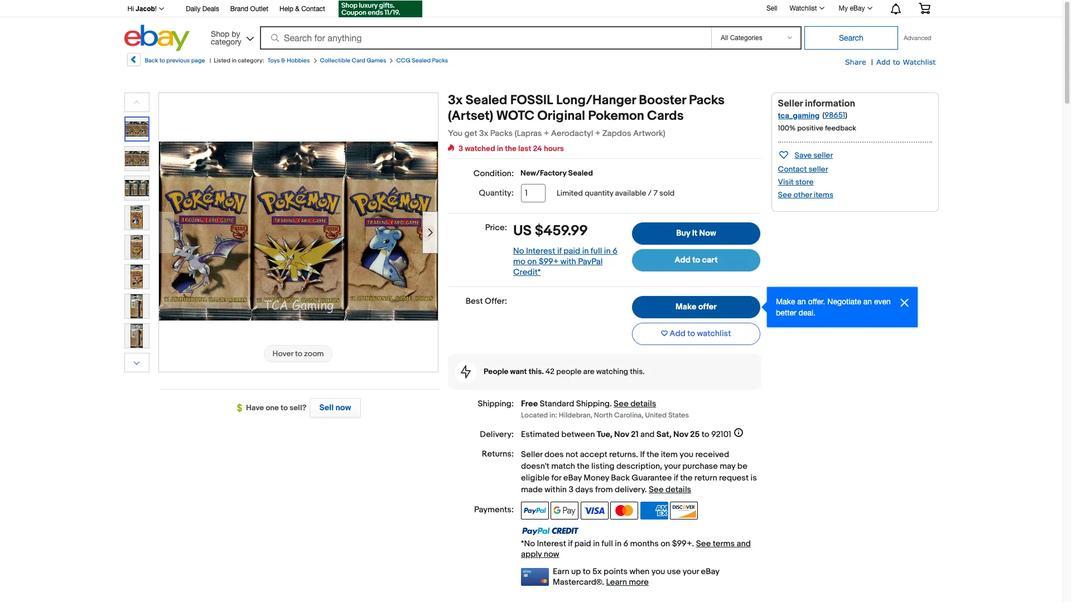 Task type: vqa. For each thing, say whether or not it's contained in the screenshot.
topmost MPN
no



Task type: describe. For each thing, give the bounding box(es) containing it.
the inside if the return request is made within 3 days from delivery
[[681, 474, 693, 484]]

2 an from the left
[[864, 298, 873, 306]]

mo
[[514, 257, 526, 267]]

92101
[[712, 430, 732, 441]]

sealed for fossil
[[466, 93, 508, 108]]

1 vertical spatial see details link
[[649, 485, 692, 496]]

ebay mastercard image
[[522, 569, 549, 587]]

in left the months at the bottom right of the page
[[615, 540, 622, 550]]

months
[[631, 540, 659, 550]]

money
[[584, 474, 610, 484]]

buy it now
[[677, 228, 717, 239]]

| listed in category:
[[210, 57, 264, 64]]

account navigation
[[121, 0, 939, 19]]

watchlist inside 'account' navigation
[[790, 4, 818, 12]]

learn more link
[[607, 578, 649, 589]]

back to previous page link
[[126, 53, 205, 70]]

if inside if the return request is made within 3 days from delivery
[[674, 474, 679, 484]]

share | add to watchlist
[[846, 58, 937, 67]]

may
[[720, 462, 736, 473]]

shop
[[211, 29, 230, 38]]

daily deals
[[186, 5, 219, 13]]

for
[[552, 474, 562, 484]]

cart
[[703, 255, 718, 266]]

0 horizontal spatial 3
[[459, 144, 464, 154]]

if for $99+
[[558, 246, 562, 257]]

details inside free standard shipping . see details located in: hildebran, north carolina, united states
[[631, 399, 657, 410]]

$99+.
[[673, 540, 695, 550]]

in right watched
[[497, 144, 504, 154]]

seller does not accept returns. if the item you received doesn't match the listing description, your purchase may be eligible for
[[522, 450, 748, 484]]

negotiate
[[828, 298, 862, 306]]

to inside share | add to watchlist
[[894, 58, 901, 66]]

sold
[[660, 189, 675, 198]]

sell now link
[[307, 399, 361, 418]]

add to watchlist button
[[633, 323, 761, 346]]

*no interest if paid in full in 6 months on $99+.
[[522, 540, 697, 550]]

with details__icon image
[[461, 366, 471, 379]]

estimated
[[522, 430, 560, 441]]

have
[[246, 404, 264, 413]]

earn
[[553, 567, 570, 578]]

offer
[[699, 302, 717, 313]]

learn more
[[607, 578, 649, 589]]

when
[[630, 567, 650, 578]]

in right listed
[[232, 57, 237, 64]]

1 + from the left
[[544, 128, 550, 139]]

dollar sign image
[[237, 404, 246, 413]]

make offer
[[676, 302, 717, 313]]

delivery
[[615, 485, 645, 496]]

games
[[367, 57, 387, 64]]

delivery:
[[480, 430, 514, 441]]

add inside share | add to watchlist
[[877, 58, 891, 66]]

request
[[720, 474, 749, 484]]

free
[[522, 399, 538, 410]]

1 horizontal spatial packs
[[491, 128, 513, 139]]

visa image
[[581, 503, 609, 521]]

picture 7 of 9 image
[[125, 295, 149, 319]]

watchlist link
[[784, 2, 830, 15]]

more
[[629, 578, 649, 589]]

interest for *no
[[537, 540, 567, 550]]

visit
[[779, 178, 794, 187]]

best offer:
[[466, 296, 508, 307]]

it
[[693, 228, 698, 239]]

people want this. 42 people are watching this.
[[484, 367, 645, 377]]

the left last
[[505, 144, 517, 154]]

fossil
[[511, 93, 554, 108]]

tca_gaming
[[779, 111, 820, 121]]

now inside see terms and apply now
[[544, 550, 560, 561]]

make for make an offer. negotiate an even better deal.
[[777, 298, 796, 306]]

north
[[594, 412, 613, 421]]

picture 8 of 9 image
[[125, 324, 149, 348]]

quantity:
[[479, 188, 514, 199]]

even
[[875, 298, 892, 306]]

0 horizontal spatial and
[[641, 430, 655, 441]]

$459.99
[[535, 223, 588, 240]]

google pay image
[[551, 503, 579, 521]]

in up 5x
[[594, 540, 600, 550]]

outlet
[[250, 5, 269, 13]]

0 horizontal spatial 3x
[[448, 93, 463, 108]]

item
[[661, 450, 678, 461]]

0 vertical spatial back
[[145, 57, 158, 64]]

picture 6 of 9 image
[[125, 265, 149, 289]]

2 vertical spatial sealed
[[569, 169, 593, 178]]

seller for contact
[[809, 165, 829, 174]]

contact seller visit store see other items
[[779, 165, 834, 200]]

collectible card games link
[[320, 57, 387, 64]]

in right with
[[583, 246, 589, 257]]

interest for no
[[527, 246, 556, 257]]

1 nov from the left
[[615, 430, 630, 441]]

add to watchlist link
[[877, 57, 937, 68]]

1 horizontal spatial details
[[666, 485, 692, 496]]

see other items link
[[779, 190, 834, 200]]

not
[[566, 450, 579, 461]]

are
[[584, 367, 595, 377]]

sealed for packs
[[412, 57, 431, 64]]

see inside free standard shipping . see details located in: hildebran, north carolina, united states
[[614, 399, 629, 410]]

you inside seller does not accept returns. if the item you received doesn't match the listing description, your purchase may be eligible for
[[680, 450, 694, 461]]

sat,
[[657, 430, 672, 441]]

your shopping cart image
[[919, 3, 932, 14]]

to right one
[[281, 404, 288, 413]]

$99+
[[539, 257, 559, 267]]

discover image
[[671, 503, 698, 521]]

mastercard®.
[[553, 578, 605, 589]]

ccg sealed packs
[[397, 57, 449, 64]]

if for $99+.
[[569, 540, 573, 550]]

page
[[191, 57, 205, 64]]

previous
[[167, 57, 190, 64]]

1 an from the left
[[798, 298, 807, 306]]

seller for does
[[522, 450, 543, 461]]

5x
[[593, 567, 602, 578]]

1 horizontal spatial |
[[872, 58, 874, 67]]

contact inside help & contact link
[[302, 5, 325, 13]]

0 vertical spatial see details link
[[614, 399, 657, 410]]

see down guarantee
[[649, 485, 664, 496]]

save
[[795, 151, 812, 160]]

made
[[522, 485, 543, 496]]

tca_gaming link
[[779, 111, 820, 121]]

brand outlet
[[230, 5, 269, 13]]

estimated between tue, nov 21 and sat, nov 25 to 92101
[[522, 430, 732, 441]]

add for add to cart
[[675, 255, 691, 266]]

sell now
[[320, 403, 351, 414]]

see inside contact seller visit store see other items
[[779, 190, 792, 200]]

your inside earn up to 5x points when you use your ebay mastercard®.
[[683, 567, 700, 578]]

guarantee
[[632, 474, 672, 484]]

new/factory
[[521, 169, 567, 178]]

paid for mo
[[564, 246, 581, 257]]

apply
[[522, 550, 542, 561]]

collectible card games
[[320, 57, 387, 64]]

visit store link
[[779, 178, 814, 187]]

add for add to watchlist
[[670, 329, 686, 340]]

sell for sell
[[767, 4, 778, 12]]

new/factory sealed
[[521, 169, 593, 178]]

picture 4 of 9 image
[[125, 206, 149, 230]]

)
[[846, 111, 848, 120]]

if the return request is made within 3 days from delivery
[[522, 474, 758, 496]]

and inside see terms and apply now
[[737, 540, 751, 550]]

in right paypal
[[605, 246, 611, 257]]

artwork)
[[634, 128, 666, 139]]

to left previous
[[160, 57, 165, 64]]

limited
[[557, 189, 583, 198]]

add to cart
[[675, 255, 718, 266]]

buy
[[677, 228, 691, 239]]

shop by category button
[[206, 25, 256, 49]]



Task type: locate. For each thing, give the bounding box(es) containing it.
1 vertical spatial and
[[737, 540, 751, 550]]

0 vertical spatial contact
[[302, 5, 325, 13]]

& inside 'account' navigation
[[295, 5, 300, 13]]

paid
[[564, 246, 581, 257], [575, 540, 592, 550]]

add down buy
[[675, 255, 691, 266]]

0 horizontal spatial you
[[652, 567, 666, 578]]

1 vertical spatial sell
[[320, 403, 334, 414]]

this. left 42
[[529, 367, 544, 377]]

seller for information
[[779, 98, 804, 109]]

0 horizontal spatial .
[[610, 399, 612, 410]]

make inside us $459.99 main content
[[676, 302, 697, 313]]

items
[[814, 190, 834, 200]]

details up discover image
[[666, 485, 692, 496]]

shipping
[[577, 399, 610, 410]]

seller inside seller information tca_gaming ( 98651 ) 100% positive feedback
[[779, 98, 804, 109]]

1 horizontal spatial this.
[[630, 367, 645, 377]]

full for months
[[602, 540, 614, 550]]

1 vertical spatial add
[[675, 255, 691, 266]]

back up delivery
[[612, 474, 630, 484]]

1 horizontal spatial .
[[645, 485, 647, 496]]

make
[[777, 298, 796, 306], [676, 302, 697, 313]]

paypal credit image
[[522, 527, 580, 536]]

booster
[[639, 93, 687, 108]]

you right item
[[680, 450, 694, 461]]

hi jacob !
[[128, 5, 157, 13]]

to right 25
[[702, 430, 710, 441]]

picture 5 of 9 image
[[125, 236, 149, 260]]

1 horizontal spatial sell
[[767, 4, 778, 12]]

0 horizontal spatial ebay
[[564, 474, 582, 484]]

advanced link
[[899, 27, 938, 49]]

now right "sell?"
[[336, 403, 351, 414]]

(
[[823, 111, 825, 120]]

on inside no interest if paid in full in 6 mo on $99+ with paypal credit*
[[528, 257, 537, 267]]

interest down paypal credit image
[[537, 540, 567, 550]]

us
[[514, 223, 532, 240]]

25
[[691, 430, 700, 441]]

paid up 'up'
[[575, 540, 592, 550]]

0 vertical spatial interest
[[527, 246, 556, 257]]

1 vertical spatial full
[[602, 540, 614, 550]]

payments:
[[475, 506, 514, 516]]

0 horizontal spatial your
[[665, 462, 681, 473]]

1 horizontal spatial contact
[[779, 165, 808, 174]]

the down purchase
[[681, 474, 693, 484]]

up
[[572, 567, 581, 578]]

seller inside seller does not accept returns. if the item you received doesn't match the listing description, your purchase may be eligible for
[[522, 450, 543, 461]]

0 vertical spatial add
[[877, 58, 891, 66]]

you
[[448, 128, 463, 139]]

1 horizontal spatial make
[[777, 298, 796, 306]]

interest right no
[[527, 246, 556, 257]]

seller right save
[[814, 151, 834, 160]]

2 horizontal spatial if
[[674, 474, 679, 484]]

watchlist
[[790, 4, 818, 12], [904, 58, 937, 66]]

0 horizontal spatial nov
[[615, 430, 630, 441]]

information
[[806, 98, 856, 109]]

0 vertical spatial 3
[[459, 144, 464, 154]]

3x sealed fossil long/hanger booster packs (artset) wotc original pokemon cards you get 3x packs (lapras + aerodactyl + zapdos artwork)
[[448, 93, 725, 139]]

1 this. from the left
[[529, 367, 544, 377]]

& right help
[[295, 5, 300, 13]]

0 horizontal spatial packs
[[432, 57, 449, 64]]

0 vertical spatial on
[[528, 257, 537, 267]]

1 horizontal spatial an
[[864, 298, 873, 306]]

none submit inside the 'shop by category' banner
[[805, 26, 899, 50]]

on left $99+.
[[661, 540, 671, 550]]

+ left zapdos
[[596, 128, 601, 139]]

contact inside contact seller visit store see other items
[[779, 165, 808, 174]]

make up better
[[777, 298, 796, 306]]

listing
[[592, 462, 615, 473]]

available
[[616, 189, 647, 198]]

3 left days
[[569, 485, 574, 496]]

now inside 'link'
[[336, 403, 351, 414]]

in
[[232, 57, 237, 64], [497, 144, 504, 154], [583, 246, 589, 257], [605, 246, 611, 257], [594, 540, 600, 550], [615, 540, 622, 550]]

toys & hobbies link
[[268, 57, 310, 64]]

0 horizontal spatial sell
[[320, 403, 334, 414]]

to left watchlist
[[688, 329, 696, 340]]

watchlist right sell link
[[790, 4, 818, 12]]

paid inside no interest if paid in full in 6 mo on $99+ with paypal credit*
[[564, 246, 581, 257]]

24
[[533, 144, 543, 154]]

. see details
[[645, 485, 692, 496]]

0 vertical spatial packs
[[432, 57, 449, 64]]

sell right "sell?"
[[320, 403, 334, 414]]

seller for save
[[814, 151, 834, 160]]

sell inside 'link'
[[320, 403, 334, 414]]

see down visit
[[779, 190, 792, 200]]

& for contact
[[295, 5, 300, 13]]

full inside no interest if paid in full in 6 mo on $99+ with paypal credit*
[[591, 246, 603, 257]]

1 vertical spatial now
[[544, 550, 560, 561]]

the right if
[[647, 450, 660, 461]]

1 vertical spatial contact
[[779, 165, 808, 174]]

watchlist down advanced link
[[904, 58, 937, 66]]

0 horizontal spatial if
[[558, 246, 562, 257]]

nov left 25
[[674, 430, 689, 441]]

0 vertical spatial paid
[[564, 246, 581, 257]]

+ up hours
[[544, 128, 550, 139]]

. inside free standard shipping . see details located in: hildebran, north carolina, united states
[[610, 399, 612, 410]]

seller up tca_gaming link
[[779, 98, 804, 109]]

picture 1 of 9 image
[[125, 118, 148, 141]]

us $459.99 main content
[[448, 93, 762, 589]]

. up north
[[610, 399, 612, 410]]

no interest if paid in full in 6 mo on $99+ with paypal credit* link
[[514, 246, 618, 278]]

ebay down match
[[564, 474, 582, 484]]

2 vertical spatial packs
[[491, 128, 513, 139]]

offer.
[[809, 298, 826, 306]]

see up carolina,
[[614, 399, 629, 410]]

watching
[[597, 367, 629, 377]]

2 vertical spatial ebay
[[702, 567, 720, 578]]

back inside us $459.99 main content
[[612, 474, 630, 484]]

interest inside no interest if paid in full in 6 mo on $99+ with paypal credit*
[[527, 246, 556, 257]]

1 vertical spatial 3
[[569, 485, 574, 496]]

if down the $459.99
[[558, 246, 562, 257]]

to inside button
[[688, 329, 696, 340]]

0 vertical spatial &
[[295, 5, 300, 13]]

0 vertical spatial and
[[641, 430, 655, 441]]

0 horizontal spatial &
[[281, 57, 286, 64]]

seller down the save seller
[[809, 165, 829, 174]]

1 vertical spatial packs
[[690, 93, 725, 108]]

see left terms
[[697, 540, 712, 550]]

3 down you at left top
[[459, 144, 464, 154]]

details up united on the bottom right of the page
[[631, 399, 657, 410]]

1 horizontal spatial seller
[[779, 98, 804, 109]]

packs
[[432, 57, 449, 64], [690, 93, 725, 108], [491, 128, 513, 139]]

6 right paypal
[[613, 246, 618, 257]]

ebay inside earn up to 5x points when you use your ebay mastercard®.
[[702, 567, 720, 578]]

0 horizontal spatial sealed
[[412, 57, 431, 64]]

2 horizontal spatial ebay
[[851, 4, 866, 12]]

2 horizontal spatial packs
[[690, 93, 725, 108]]

sell left watchlist link
[[767, 4, 778, 12]]

0 vertical spatial if
[[558, 246, 562, 257]]

aerodactyl
[[551, 128, 594, 139]]

to inside earn up to 5x points when you use your ebay mastercard®.
[[583, 567, 591, 578]]

make for make offer
[[676, 302, 697, 313]]

nov left 21
[[615, 430, 630, 441]]

(artset)
[[448, 108, 494, 124]]

0 vertical spatial now
[[336, 403, 351, 414]]

help & contact
[[280, 5, 325, 13]]

and right terms
[[737, 540, 751, 550]]

deals
[[203, 5, 219, 13]]

ebay down terms
[[702, 567, 720, 578]]

to down advanced link
[[894, 58, 901, 66]]

packs up 3 watched in the last 24 hours
[[491, 128, 513, 139]]

hobbies
[[287, 57, 310, 64]]

paid down the $459.99
[[564, 246, 581, 257]]

contact
[[302, 5, 325, 13], [779, 165, 808, 174]]

contact right help
[[302, 5, 325, 13]]

1 vertical spatial ebay
[[564, 474, 582, 484]]

2 vertical spatial if
[[569, 540, 573, 550]]

ebay right my
[[851, 4, 866, 12]]

your down item
[[665, 462, 681, 473]]

0 horizontal spatial now
[[336, 403, 351, 414]]

0 vertical spatial seller
[[779, 98, 804, 109]]

0 vertical spatial ebay
[[851, 4, 866, 12]]

add right the share at top right
[[877, 58, 891, 66]]

sell link
[[762, 4, 783, 12]]

located
[[522, 412, 548, 421]]

0 vertical spatial .
[[610, 399, 612, 410]]

an up deal.
[[798, 298, 807, 306]]

now
[[700, 228, 717, 239]]

1 horizontal spatial on
[[661, 540, 671, 550]]

& right toys in the left top of the page
[[281, 57, 286, 64]]

to
[[160, 57, 165, 64], [894, 58, 901, 66], [693, 255, 701, 266], [688, 329, 696, 340], [281, 404, 288, 413], [702, 430, 710, 441], [583, 567, 591, 578]]

with
[[561, 257, 577, 267]]

0 horizontal spatial watchlist
[[790, 4, 818, 12]]

seller information tca_gaming ( 98651 ) 100% positive feedback
[[779, 98, 857, 133]]

2 this. from the left
[[630, 367, 645, 377]]

1 horizontal spatial nov
[[674, 430, 689, 441]]

if down paypal credit image
[[569, 540, 573, 550]]

0 horizontal spatial seller
[[522, 450, 543, 461]]

1 vertical spatial sealed
[[466, 93, 508, 108]]

watchlist
[[698, 329, 732, 340]]

category:
[[238, 57, 264, 64]]

0 horizontal spatial back
[[145, 57, 158, 64]]

us $459.99
[[514, 223, 588, 240]]

see details link up carolina,
[[614, 399, 657, 410]]

and right 21
[[641, 430, 655, 441]]

credit*
[[514, 267, 541, 278]]

picture 3 of 9 image
[[125, 176, 149, 200]]

None submit
[[805, 26, 899, 50]]

1 horizontal spatial back
[[612, 474, 630, 484]]

& for hobbies
[[281, 57, 286, 64]]

0 horizontal spatial make
[[676, 302, 697, 313]]

no
[[514, 246, 525, 257]]

1 horizontal spatial if
[[569, 540, 573, 550]]

you inside earn up to 5x points when you use your ebay mastercard®.
[[652, 567, 666, 578]]

save seller button
[[779, 149, 834, 161]]

packs right cards
[[690, 93, 725, 108]]

1 vertical spatial if
[[674, 474, 679, 484]]

sell inside 'account' navigation
[[767, 4, 778, 12]]

now up earn
[[544, 550, 560, 561]]

6 for no interest if paid in full in 6 mo on $99+ with paypal credit*
[[613, 246, 618, 257]]

collectible
[[320, 57, 351, 64]]

see terms and apply now link
[[522, 540, 751, 561]]

if inside no interest if paid in full in 6 mo on $99+ with paypal credit*
[[558, 246, 562, 257]]

2 nov from the left
[[674, 430, 689, 441]]

3x up you at left top
[[448, 93, 463, 108]]

6 for *no interest if paid in full in 6 months on $99+.
[[624, 540, 629, 550]]

full
[[591, 246, 603, 257], [602, 540, 614, 550]]

the down accept
[[578, 462, 590, 473]]

within
[[545, 485, 567, 496]]

original
[[538, 108, 586, 124]]

make left offer
[[676, 302, 697, 313]]

one
[[266, 404, 279, 413]]

1 vertical spatial &
[[281, 57, 286, 64]]

return
[[695, 474, 718, 484]]

nov
[[615, 430, 630, 441], [674, 430, 689, 441]]

6 inside no interest if paid in full in 6 mo on $99+ with paypal credit*
[[613, 246, 618, 257]]

full up points
[[602, 540, 614, 550]]

7
[[654, 189, 658, 198]]

1 horizontal spatial sealed
[[466, 93, 508, 108]]

Quantity: text field
[[522, 184, 546, 203]]

0 vertical spatial your
[[665, 462, 681, 473]]

1 horizontal spatial 3x
[[480, 128, 489, 139]]

seller inside contact seller visit store see other items
[[809, 165, 829, 174]]

0 horizontal spatial contact
[[302, 5, 325, 13]]

advertisement region
[[772, 218, 939, 357]]

.
[[610, 399, 612, 410], [645, 485, 647, 496]]

pokemon
[[589, 108, 645, 124]]

1 horizontal spatial you
[[680, 450, 694, 461]]

1 vertical spatial 3x
[[480, 128, 489, 139]]

1 horizontal spatial watchlist
[[904, 58, 937, 66]]

shop by category banner
[[121, 0, 939, 54]]

add down make offer link at the right of page
[[670, 329, 686, 340]]

1 horizontal spatial now
[[544, 550, 560, 561]]

sealed up limited
[[569, 169, 593, 178]]

Search for anything text field
[[262, 27, 710, 49]]

back left previous
[[145, 57, 158, 64]]

6 left the months at the bottom right of the page
[[624, 540, 629, 550]]

sealed
[[412, 57, 431, 64], [466, 93, 508, 108], [569, 169, 593, 178]]

3x sealed fossil long/hanger booster packs (artset) wotc original pokemon cards - picture 1 of 9 image
[[159, 142, 438, 321]]

1 vertical spatial paid
[[575, 540, 592, 550]]

picture 2 of 9 image
[[125, 147, 149, 171]]

advanced
[[904, 35, 932, 41]]

1 horizontal spatial and
[[737, 540, 751, 550]]

0 horizontal spatial |
[[210, 57, 211, 64]]

|
[[210, 57, 211, 64], [872, 58, 874, 67]]

seller inside save seller button
[[814, 151, 834, 160]]

1 vertical spatial on
[[661, 540, 671, 550]]

0 horizontal spatial on
[[528, 257, 537, 267]]

1 vertical spatial .
[[645, 485, 647, 496]]

help & contact link
[[280, 3, 325, 16]]

seller up doesn't
[[522, 450, 543, 461]]

1 vertical spatial your
[[683, 567, 700, 578]]

1 vertical spatial seller
[[522, 450, 543, 461]]

1 horizontal spatial +
[[596, 128, 601, 139]]

1 vertical spatial 6
[[624, 540, 629, 550]]

sealed inside 3x sealed fossil long/hanger booster packs (artset) wotc original pokemon cards you get 3x packs (lapras + aerodactyl + zapdos artwork)
[[466, 93, 508, 108]]

back
[[145, 57, 158, 64], [612, 474, 630, 484]]

full right with
[[591, 246, 603, 257]]

share
[[846, 58, 867, 66]]

0 vertical spatial watchlist
[[790, 4, 818, 12]]

add inside button
[[670, 329, 686, 340]]

your inside seller does not accept returns. if the item you received doesn't match the listing description, your purchase may be eligible for
[[665, 462, 681, 473]]

daily
[[186, 5, 201, 13]]

42
[[546, 367, 555, 377]]

0 horizontal spatial +
[[544, 128, 550, 139]]

ebay money back guarantee
[[564, 474, 672, 484]]

sell
[[767, 4, 778, 12], [320, 403, 334, 414]]

you left use at bottom right
[[652, 567, 666, 578]]

if up . see details
[[674, 474, 679, 484]]

american express image
[[641, 503, 669, 521]]

0 vertical spatial 6
[[613, 246, 618, 257]]

1 horizontal spatial ebay
[[702, 567, 720, 578]]

0 vertical spatial seller
[[814, 151, 834, 160]]

1 horizontal spatial 3
[[569, 485, 574, 496]]

help
[[280, 5, 294, 13]]

make offer link
[[633, 296, 761, 319]]

1 vertical spatial interest
[[537, 540, 567, 550]]

seller
[[814, 151, 834, 160], [809, 165, 829, 174]]

| right share button
[[872, 58, 874, 67]]

to left cart
[[693, 255, 701, 266]]

see inside see terms and apply now
[[697, 540, 712, 550]]

3x right get
[[480, 128, 489, 139]]

paid for months
[[575, 540, 592, 550]]

full for mo
[[591, 246, 603, 257]]

on for mo
[[528, 257, 537, 267]]

| left listed
[[210, 57, 211, 64]]

0 vertical spatial sell
[[767, 4, 778, 12]]

this. right the watching
[[630, 367, 645, 377]]

paypal image
[[522, 503, 549, 521]]

0 horizontal spatial this.
[[529, 367, 544, 377]]

your right use at bottom right
[[683, 567, 700, 578]]

sealed up get
[[466, 93, 508, 108]]

master card image
[[611, 503, 639, 521]]

1 horizontal spatial &
[[295, 5, 300, 13]]

3
[[459, 144, 464, 154], [569, 485, 574, 496]]

3 inside if the return request is made within 3 days from delivery
[[569, 485, 574, 496]]

points
[[604, 567, 628, 578]]

on right "mo"
[[528, 257, 537, 267]]

contact up visit store 'link'
[[779, 165, 808, 174]]

eligible
[[522, 474, 550, 484]]

. down guarantee
[[645, 485, 647, 496]]

get the coupon image
[[339, 1, 423, 17]]

0 horizontal spatial an
[[798, 298, 807, 306]]

make an offer. negotiate an even better deal. tooltip
[[768, 287, 918, 328]]

2 horizontal spatial sealed
[[569, 169, 593, 178]]

daily deals link
[[186, 3, 219, 16]]

in:
[[550, 412, 558, 421]]

offer:
[[485, 296, 508, 307]]

ebay inside 'account' navigation
[[851, 4, 866, 12]]

0 vertical spatial sealed
[[412, 57, 431, 64]]

this.
[[529, 367, 544, 377], [630, 367, 645, 377]]

make inside the make an offer. negotiate an even better deal.
[[777, 298, 796, 306]]

watchlist inside share | add to watchlist
[[904, 58, 937, 66]]

sealed right ccg
[[412, 57, 431, 64]]

/
[[649, 189, 652, 198]]

2 vertical spatial add
[[670, 329, 686, 340]]

on for months
[[661, 540, 671, 550]]

save seller
[[795, 151, 834, 160]]

hours
[[544, 144, 564, 154]]

want
[[511, 367, 527, 377]]

to left 5x
[[583, 567, 591, 578]]

2 + from the left
[[596, 128, 601, 139]]

sell for sell now
[[320, 403, 334, 414]]

see details link down guarantee
[[649, 485, 692, 496]]

packs right ccg
[[432, 57, 449, 64]]

an left even
[[864, 298, 873, 306]]

1 vertical spatial watchlist
[[904, 58, 937, 66]]

0 vertical spatial details
[[631, 399, 657, 410]]

people
[[484, 367, 509, 377]]



